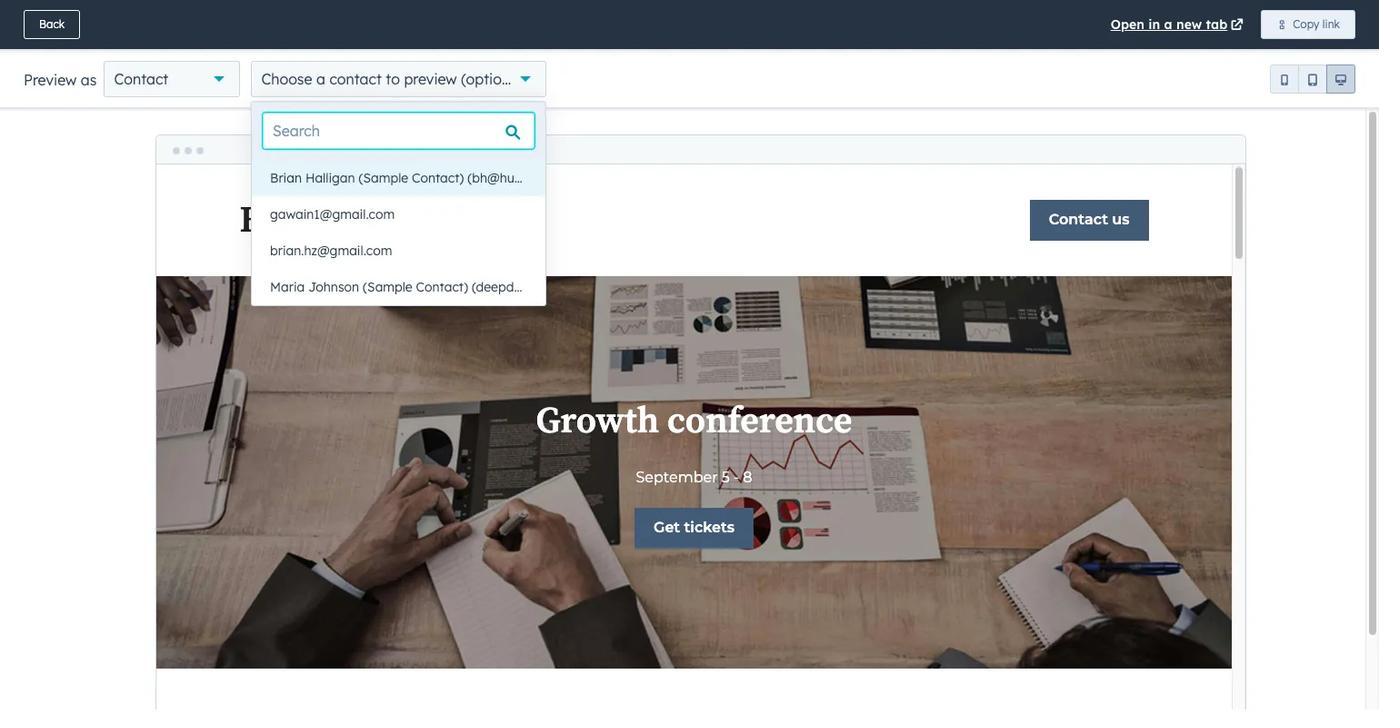 Task type: locate. For each thing, give the bounding box(es) containing it.
to
[[386, 70, 400, 88], [404, 411, 416, 427]]

your left first on the bottom left
[[483, 462, 512, 478]]

use blogging to share your brand's expertise and personality.
[[321, 411, 689, 427]]

1 horizontal spatial blog
[[677, 117, 705, 134]]

(bh@hubspot.com)
[[468, 170, 582, 186]]

group down link
[[1304, 58, 1361, 89]]

1 vertical spatial your
[[456, 411, 483, 427]]

a right choose
[[316, 70, 325, 88]]

preview
[[1205, 18, 1245, 32], [24, 71, 77, 89]]

johnson
[[308, 279, 359, 296]]

1 vertical spatial to
[[404, 411, 416, 427]]

open in a new tab
[[1111, 16, 1228, 33]]

(sample down brian.hz@gmail.com button
[[363, 279, 413, 296]]

maria johnson (sample contact) (deepdark@gmail.com) button
[[252, 269, 613, 306]]

use
[[321, 411, 344, 427]]

share
[[420, 411, 453, 427]]

1 horizontal spatial to
[[404, 411, 416, 427]]

1 vertical spatial (sample
[[363, 279, 413, 296]]

personality.
[[620, 411, 689, 427]]

blog
[[677, 117, 705, 134], [545, 462, 572, 478]]

1 vertical spatial blog
[[545, 462, 572, 478]]

brian halligan (sample contact) (bh@hubspot.com)
[[270, 170, 582, 186]]

a right in
[[1165, 16, 1173, 33]]

0 horizontal spatial a
[[316, 70, 325, 88]]

(sample up gawain1@gmail.com button
[[359, 170, 408, 186]]

brian.hz@gmail.com
[[270, 243, 392, 259]]

1 vertical spatial a
[[316, 70, 325, 88]]

your up brand's
[[502, 371, 544, 394]]

0 vertical spatial your
[[502, 371, 544, 394]]

1 horizontal spatial a
[[1165, 16, 1173, 33]]

copy
[[1293, 17, 1320, 31]]

a
[[1165, 16, 1173, 33], [316, 70, 325, 88]]

publish group
[[1271, 11, 1361, 40]]

contact button
[[104, 61, 240, 97]]

0 horizontal spatial blog
[[545, 462, 572, 478]]

tab
[[1206, 16, 1228, 33]]

(deepdark@gmail.com)
[[472, 279, 613, 296]]

autosaved
[[1111, 17, 1179, 34]]

exit link
[[9, 11, 59, 40]]

exit
[[25, 18, 44, 32]]

1 vertical spatial preview
[[24, 71, 77, 89]]

blog right first on the bottom left
[[545, 462, 572, 478]]

publish button
[[1271, 11, 1339, 40]]

link opens in a new window image
[[1231, 19, 1244, 33], [746, 120, 759, 134], [746, 120, 759, 134]]

brian.hz@gmail.com button
[[252, 233, 546, 269]]

link opens in a new window image inside open in a new tab link
[[1231, 19, 1244, 33]]

(sample
[[359, 170, 408, 186], [363, 279, 413, 296]]

listing
[[87, 325, 123, 341]]

None text field
[[750, 58, 818, 89]]

0 vertical spatial blog
[[677, 117, 705, 134]]

to inside 'choose a contact to preview (optional)' dropdown button
[[386, 70, 400, 88]]

as
[[81, 71, 97, 89]]

connect
[[378, 371, 452, 394]]

preview
[[404, 70, 457, 88]]

preview button
[[1189, 11, 1260, 40]]

0 vertical spatial preview
[[1205, 18, 1245, 32]]

1 vertical spatial contact)
[[416, 279, 468, 296]]

halligan
[[305, 170, 355, 186]]

maria
[[270, 279, 305, 296]]

contact) up gawain1@gmail.com button
[[412, 170, 464, 186]]

contact) down brian.hz@gmail.com button
[[416, 279, 468, 296]]

blog right all
[[677, 117, 705, 134]]

group down publish group
[[1270, 65, 1356, 94]]

to inside connect with your audience alert
[[404, 411, 416, 427]]

choose
[[261, 70, 312, 88]]

2 vertical spatial your
[[483, 462, 512, 478]]

preview for preview as
[[24, 71, 77, 89]]

create your first blog button
[[415, 452, 595, 488]]

navigator
[[89, 115, 160, 134]]

blog inside view all blog posts link
[[677, 117, 705, 134]]

gawain1@gmail.com
[[270, 206, 395, 223]]

to right 'contact'
[[386, 70, 400, 88]]

preview as
[[24, 71, 97, 89]]

blog listing pages
[[56, 325, 163, 341]]

gawain1@gmail.com button
[[252, 196, 546, 233]]

0 vertical spatial (sample
[[359, 170, 408, 186]]

copy link button
[[1262, 10, 1356, 39]]

pages
[[126, 325, 163, 341]]

preview right new
[[1205, 18, 1245, 32]]

list box
[[252, 160, 613, 306]]

0 horizontal spatial preview
[[24, 71, 77, 89]]

create
[[438, 462, 480, 478]]

your right share
[[456, 411, 483, 427]]

contact) for (deepdark@gmail.com)
[[416, 279, 468, 296]]

your
[[502, 371, 544, 394], [456, 411, 483, 427], [483, 462, 512, 478]]

preview inside preview button
[[1205, 18, 1245, 32]]

contact
[[330, 70, 382, 88]]

preview left as
[[24, 71, 77, 89]]

1 horizontal spatial preview
[[1205, 18, 1245, 32]]

contact) for (bh@hubspot.com)
[[412, 170, 464, 186]]

0 horizontal spatial to
[[386, 70, 400, 88]]

0 vertical spatial contact)
[[412, 170, 464, 186]]

(sample for johnson
[[363, 279, 413, 296]]

group
[[649, 58, 721, 89], [1304, 58, 1361, 89], [1270, 65, 1356, 94]]

(optional)
[[461, 70, 528, 88]]

to left share
[[404, 411, 416, 427]]

copy link
[[1293, 17, 1340, 31]]

0 vertical spatial to
[[386, 70, 400, 88]]

with
[[458, 371, 497, 394]]

contact)
[[412, 170, 464, 186], [416, 279, 468, 296]]

brand's
[[487, 411, 531, 427]]

blog listing pages button
[[36, 305, 206, 356]]



Task type: vqa. For each thing, say whether or not it's contained in the screenshot.
tab
yes



Task type: describe. For each thing, give the bounding box(es) containing it.
open in a new tab link
[[1111, 14, 1247, 35]]

contact
[[114, 70, 168, 88]]

back button
[[24, 10, 80, 39]]

connect with your audience
[[378, 371, 633, 394]]

link opens in a new window image for view all blog posts
[[746, 120, 759, 134]]

audience
[[550, 371, 633, 394]]

blog
[[56, 325, 83, 341]]

open
[[1111, 16, 1145, 33]]

in
[[1149, 16, 1161, 33]]

expertise
[[534, 411, 590, 427]]

site navigator
[[56, 115, 160, 134]]

0 vertical spatial a
[[1165, 16, 1173, 33]]

brian halligan (sample contact) (bh@hubspot.com) button
[[252, 160, 582, 196]]

create your first blog
[[438, 462, 572, 478]]

all
[[657, 117, 673, 134]]

maria johnson (sample contact) (deepdark@gmail.com)
[[270, 279, 613, 296]]

blog inside the create your first blog button
[[545, 462, 572, 478]]

back
[[39, 17, 65, 31]]

first
[[516, 462, 541, 478]]

blogging
[[347, 411, 400, 427]]

brian
[[270, 170, 302, 186]]

your inside button
[[483, 462, 512, 478]]

view all blog posts
[[623, 117, 743, 134]]

link opens in a new window image for open in a new tab
[[1231, 19, 1244, 33]]

preview for preview
[[1205, 18, 1245, 32]]

publish
[[1287, 18, 1323, 32]]

connect with your audience alert
[[218, 186, 792, 517]]

settings
[[1240, 65, 1289, 82]]

a inside dropdown button
[[316, 70, 325, 88]]

view
[[623, 117, 653, 134]]

group up view all blog posts
[[649, 58, 721, 89]]

site
[[56, 115, 84, 134]]

autosaved button
[[1111, 15, 1179, 36]]

and
[[593, 411, 617, 427]]

1
[[1359, 4, 1364, 17]]

link
[[1323, 17, 1340, 31]]

settings button
[[1214, 58, 1297, 89]]

Search search field
[[263, 113, 535, 149]]

posts
[[709, 117, 743, 134]]

link opens in a new window image
[[1231, 19, 1244, 33]]

view all blog posts link
[[623, 115, 762, 136]]

(sample for halligan
[[359, 170, 408, 186]]

new
[[1177, 16, 1203, 33]]

list box containing brian halligan (sample contact) (bh@hubspot.com)
[[252, 160, 613, 306]]

choose a contact to preview (optional)
[[261, 70, 528, 88]]

choose a contact to preview (optional) button
[[251, 61, 547, 97]]



